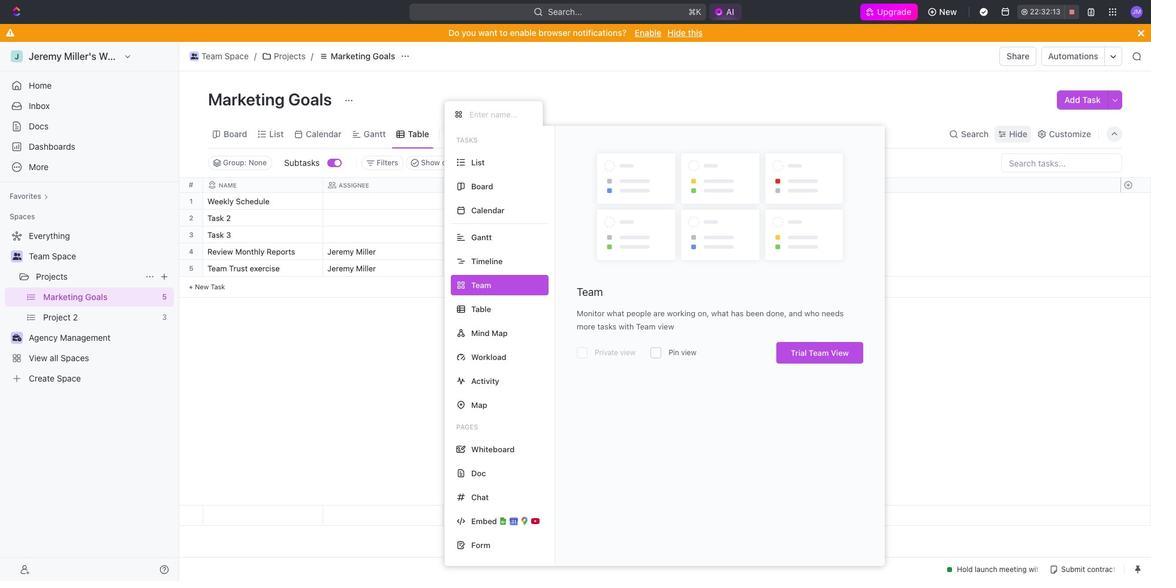 Task type: vqa. For each thing, say whether or not it's contained in the screenshot.
Dropdown menu icon
no



Task type: locate. For each thing, give the bounding box(es) containing it.
0 vertical spatial marketing
[[331, 51, 371, 61]]

monitor
[[577, 309, 605, 318]]

3 progress from the top
[[459, 248, 495, 256]]

3 in progress cell from the top
[[443, 243, 563, 260]]

2 progress from the top
[[459, 215, 495, 223]]

upgrade
[[878, 7, 912, 17]]

tree containing team space
[[5, 227, 174, 389]]

hide right search
[[1009, 129, 1028, 139]]

1 horizontal spatial to
[[500, 28, 508, 38]]

automations button
[[1043, 47, 1105, 65]]

1 in from the top
[[450, 198, 457, 206]]

0 horizontal spatial 2
[[189, 214, 193, 222]]

0 vertical spatial space
[[225, 51, 249, 61]]

press space to select this row. row containing 5
[[179, 260, 203, 277]]

search button
[[946, 126, 993, 142]]

1 in progress cell from the top
[[443, 193, 563, 209]]

table up show
[[408, 129, 429, 139]]

what up tasks
[[607, 309, 625, 318]]

jeremy miller for exercise
[[327, 264, 376, 273]]

subtasks
[[284, 158, 320, 168]]

0 vertical spatial task
[[1083, 95, 1101, 105]]

1 vertical spatial new
[[195, 283, 209, 291]]

new button
[[923, 2, 964, 22]]

in progress for team trust exercise
[[450, 265, 495, 273]]

0 horizontal spatial team space
[[29, 251, 76, 261]]

team inside 'tree'
[[29, 251, 50, 261]]

team down people
[[636, 322, 656, 332]]

0 vertical spatial jeremy miller
[[327, 247, 376, 257]]

team space link inside 'tree'
[[29, 247, 172, 266]]

favorites button
[[5, 190, 53, 204]]

to right want
[[500, 28, 508, 38]]

1 2 3 4 5
[[189, 197, 194, 272]]

press space to select this row. row containing ‎task 2
[[203, 210, 803, 229]]

2 right ‎task
[[226, 214, 231, 223]]

2 in from the top
[[450, 215, 457, 223]]

mind
[[471, 328, 490, 338]]

1 vertical spatial jeremy miller cell
[[323, 260, 443, 276]]

view right private
[[620, 348, 636, 357]]

team space right user group icon
[[29, 251, 76, 261]]

4 in progress cell from the top
[[443, 260, 563, 276]]

jeremy miller cell
[[323, 243, 443, 260], [323, 260, 443, 276]]

0 horizontal spatial projects link
[[36, 267, 140, 287]]

trust
[[229, 264, 248, 273]]

1 horizontal spatial team space
[[202, 51, 249, 61]]

1 horizontal spatial /
[[311, 51, 314, 61]]

0 vertical spatial miller
[[356, 247, 376, 257]]

2 down 1
[[189, 214, 193, 222]]

what right on,
[[711, 309, 729, 318]]

1 horizontal spatial projects
[[274, 51, 306, 61]]

1 horizontal spatial list
[[471, 157, 485, 167]]

0 horizontal spatial 3
[[189, 231, 193, 239]]

gantt left table link
[[364, 129, 386, 139]]

progress for weekly schedule
[[459, 198, 495, 206]]

view inside monitor what people are working on, what has been done, and who needs more tasks with team view
[[658, 322, 674, 332]]

2 jeremy from the top
[[327, 264, 354, 273]]

set priority element for review monthly reports
[[681, 244, 699, 262]]

sidebar navigation
[[0, 42, 179, 582]]

board left list link on the top of the page
[[224, 129, 247, 139]]

spaces
[[10, 212, 35, 221]]

do you want to enable browser notifications? enable hide this
[[449, 28, 703, 38]]

search...
[[548, 7, 583, 17]]

4 progress from the top
[[459, 265, 495, 273]]

cell
[[323, 193, 443, 209], [563, 193, 683, 209], [323, 210, 443, 226], [563, 210, 683, 226], [323, 227, 443, 243], [563, 227, 683, 243], [563, 506, 683, 526], [683, 506, 803, 526]]

3 inside 1 2 3 4 5
[[189, 231, 193, 239]]

row inside 'grid'
[[203, 178, 803, 193]]

jeremy miller
[[327, 247, 376, 257], [327, 264, 376, 273]]

0 horizontal spatial calendar
[[306, 129, 342, 139]]

in progress cell
[[443, 193, 563, 209], [443, 210, 563, 226], [443, 243, 563, 260], [443, 260, 563, 276]]

1 what from the left
[[607, 309, 625, 318]]

been
[[746, 309, 764, 318]]

table up mind
[[471, 304, 491, 314]]

2 set priority element from the top
[[681, 227, 699, 245]]

new task
[[195, 283, 225, 291]]

0 horizontal spatial space
[[52, 251, 76, 261]]

0 horizontal spatial team space link
[[29, 247, 172, 266]]

press space to select this row. row containing 4
[[179, 243, 203, 260]]

1 vertical spatial goals
[[288, 89, 332, 109]]

marketing goals link
[[316, 49, 398, 64]]

hide left this
[[668, 28, 686, 38]]

view up closed
[[460, 129, 479, 139]]

2 horizontal spatial view
[[681, 348, 697, 357]]

in progress cell for ‎task 2
[[443, 210, 563, 226]]

0 horizontal spatial gantt
[[364, 129, 386, 139]]

1 vertical spatial projects link
[[36, 267, 140, 287]]

in progress for weekly schedule
[[450, 198, 495, 206]]

what
[[607, 309, 625, 318], [711, 309, 729, 318]]

4 set priority element from the top
[[681, 261, 699, 279]]

0 horizontal spatial map
[[471, 400, 487, 410]]

1 horizontal spatial team space link
[[187, 49, 252, 64]]

0 horizontal spatial projects
[[36, 272, 68, 282]]

1 jeremy miller cell from the top
[[323, 243, 443, 260]]

4 in progress from the top
[[450, 265, 495, 273]]

team down review
[[208, 264, 227, 273]]

1 set priority element from the top
[[681, 211, 699, 229]]

1 jeremy miller from the top
[[327, 247, 376, 257]]

gantt
[[364, 129, 386, 139], [471, 232, 492, 242]]

new right upgrade
[[940, 7, 957, 17]]

list up subtasks button
[[269, 129, 284, 139]]

map down the activity
[[471, 400, 487, 410]]

0 horizontal spatial hide
[[668, 28, 686, 38]]

0 vertical spatial map
[[492, 328, 508, 338]]

1 horizontal spatial marketing
[[331, 51, 371, 61]]

team space inside 'tree'
[[29, 251, 76, 261]]

jeremy for review monthly reports
[[327, 247, 354, 257]]

row group
[[179, 193, 203, 298], [203, 193, 803, 298], [1121, 193, 1151, 298], [1121, 506, 1151, 526]]

tree
[[5, 227, 174, 389]]

0 vertical spatial board
[[224, 129, 247, 139]]

jeremy miller cell for review monthly reports
[[323, 243, 443, 260]]

1 set priority image from the top
[[681, 227, 699, 245]]

goals
[[373, 51, 395, 61], [288, 89, 332, 109]]

jeremy for team trust exercise
[[327, 264, 354, 273]]

task down ‎task
[[208, 230, 224, 240]]

0 vertical spatial projects
[[274, 51, 306, 61]]

2 vertical spatial task
[[211, 283, 225, 291]]

0 vertical spatial view
[[460, 129, 479, 139]]

0 horizontal spatial new
[[195, 283, 209, 291]]

do
[[449, 28, 460, 38]]

view down needs
[[831, 348, 849, 358]]

1 vertical spatial jeremy miller
[[327, 264, 376, 273]]

trial
[[791, 348, 807, 358]]

do
[[462, 232, 472, 239]]

board down tasks
[[471, 181, 493, 191]]

2 inside 1 2 3 4 5
[[189, 214, 193, 222]]

2 in progress cell from the top
[[443, 210, 563, 226]]

1 horizontal spatial hide
[[1009, 129, 1028, 139]]

1 vertical spatial view
[[831, 348, 849, 358]]

press space to select this row. row containing 1
[[179, 193, 203, 210]]

to do
[[450, 232, 472, 239]]

schedule
[[236, 197, 270, 206]]

in progress for review monthly reports
[[450, 248, 495, 256]]

new inside button
[[940, 7, 957, 17]]

to do cell
[[443, 227, 563, 243]]

3
[[226, 230, 231, 240], [189, 231, 193, 239]]

pin
[[669, 348, 679, 357]]

1 horizontal spatial map
[[492, 328, 508, 338]]

tree inside sidebar navigation
[[5, 227, 174, 389]]

marketing
[[331, 51, 371, 61], [208, 89, 285, 109]]

projects link inside 'tree'
[[36, 267, 140, 287]]

set priority element
[[681, 211, 699, 229], [681, 227, 699, 245], [681, 244, 699, 262], [681, 261, 699, 279]]

11/8/23
[[567, 247, 594, 257]]

view down are
[[658, 322, 674, 332]]

team space right user group image
[[202, 51, 249, 61]]

3 up 4
[[189, 231, 193, 239]]

0 horizontal spatial /
[[254, 51, 257, 61]]

3 in from the top
[[450, 248, 457, 256]]

set priority element for team trust exercise
[[681, 261, 699, 279]]

0 horizontal spatial marketing
[[208, 89, 285, 109]]

team right user group image
[[202, 51, 222, 61]]

0 vertical spatial jeremy
[[327, 247, 354, 257]]

1 horizontal spatial gantt
[[471, 232, 492, 242]]

3 set priority element from the top
[[681, 244, 699, 262]]

new for new
[[940, 7, 957, 17]]

3 up review
[[226, 230, 231, 240]]

space
[[225, 51, 249, 61], [52, 251, 76, 261]]

task right add
[[1083, 95, 1101, 105]]

grid
[[179, 178, 1152, 527]]

1 horizontal spatial goals
[[373, 51, 395, 61]]

0 vertical spatial gantt
[[364, 129, 386, 139]]

1 horizontal spatial what
[[711, 309, 729, 318]]

1 vertical spatial team space
[[29, 251, 76, 261]]

press space to select this row. row containing review monthly reports
[[203, 243, 803, 262]]

0 horizontal spatial view
[[460, 129, 479, 139]]

1 horizontal spatial view
[[658, 322, 674, 332]]

1 vertical spatial calendar
[[471, 205, 505, 215]]

2 / from the left
[[311, 51, 314, 61]]

team right user group icon
[[29, 251, 50, 261]]

view inside button
[[460, 129, 479, 139]]

miller for exercise
[[356, 264, 376, 273]]

in progress for ‎task 2
[[450, 215, 495, 223]]

list right closed
[[471, 157, 485, 167]]

show
[[421, 158, 440, 167]]

2 for ‎task
[[226, 214, 231, 223]]

1 vertical spatial projects
[[36, 272, 68, 282]]

task inside button
[[1083, 95, 1101, 105]]

in
[[450, 198, 457, 206], [450, 215, 457, 223], [450, 248, 457, 256], [450, 265, 457, 273]]

view for pin view
[[681, 348, 697, 357]]

1 vertical spatial miller
[[356, 264, 376, 273]]

0 horizontal spatial to
[[450, 232, 460, 239]]

enable
[[510, 28, 537, 38]]

miller
[[356, 247, 376, 257], [356, 264, 376, 273]]

0 horizontal spatial what
[[607, 309, 625, 318]]

add task
[[1065, 95, 1101, 105]]

1 vertical spatial table
[[471, 304, 491, 314]]

1 horizontal spatial 2
[[226, 214, 231, 223]]

new
[[940, 7, 957, 17], [195, 283, 209, 291]]

activity
[[471, 376, 499, 386]]

customize
[[1049, 129, 1092, 139]]

space right user group image
[[225, 51, 249, 61]]

marketing goals
[[331, 51, 395, 61], [208, 89, 336, 109]]

calendar up to do cell
[[471, 205, 505, 215]]

new for new task
[[195, 283, 209, 291]]

browser
[[539, 28, 571, 38]]

want
[[478, 28, 498, 38]]

1 vertical spatial map
[[471, 400, 487, 410]]

2 set priority image from the top
[[681, 244, 699, 262]]

0 vertical spatial new
[[940, 7, 957, 17]]

space inside 'tree'
[[52, 251, 76, 261]]

1 miller from the top
[[356, 247, 376, 257]]

in for review monthly reports
[[450, 248, 457, 256]]

0 vertical spatial marketing goals
[[331, 51, 395, 61]]

view
[[460, 129, 479, 139], [831, 348, 849, 358]]

1 vertical spatial space
[[52, 251, 76, 261]]

calendar link
[[304, 126, 342, 142]]

set priority image for 11/8/23
[[681, 244, 699, 262]]

1 horizontal spatial space
[[225, 51, 249, 61]]

press space to select this row. row
[[179, 193, 203, 210], [203, 193, 803, 212], [179, 210, 203, 227], [203, 210, 803, 229], [179, 227, 203, 243], [203, 227, 803, 245], [179, 243, 203, 260], [203, 243, 803, 262], [179, 260, 203, 277], [203, 260, 803, 279], [203, 506, 803, 527]]

new down review
[[195, 283, 209, 291]]

calendar
[[306, 129, 342, 139], [471, 205, 505, 215]]

1 vertical spatial team space link
[[29, 247, 172, 266]]

weekly
[[208, 197, 234, 206]]

1 vertical spatial hide
[[1009, 129, 1028, 139]]

0 vertical spatial list
[[269, 129, 284, 139]]

1 vertical spatial jeremy
[[327, 264, 354, 273]]

press space to select this row. row containing 3
[[179, 227, 203, 243]]

1 vertical spatial marketing
[[208, 89, 285, 109]]

3 in progress from the top
[[450, 248, 495, 256]]

0 horizontal spatial view
[[620, 348, 636, 357]]

gantt link
[[361, 126, 386, 142]]

press space to select this row. row containing weekly schedule
[[203, 193, 803, 212]]

2 miller from the top
[[356, 264, 376, 273]]

set priority element for ‎task 2
[[681, 211, 699, 229]]

pin view
[[669, 348, 697, 357]]

1 vertical spatial board
[[471, 181, 493, 191]]

view for private view
[[620, 348, 636, 357]]

2 jeremy miller cell from the top
[[323, 260, 443, 276]]

0 vertical spatial hide
[[668, 28, 686, 38]]

set priority image
[[681, 227, 699, 245], [681, 244, 699, 262], [681, 261, 699, 279]]

4 in from the top
[[450, 265, 457, 273]]

0 vertical spatial projects link
[[259, 49, 309, 64]]

1 progress from the top
[[459, 198, 495, 206]]

view button
[[444, 120, 483, 148]]

row
[[203, 178, 803, 193]]

0 vertical spatial jeremy miller cell
[[323, 243, 443, 260]]

you
[[462, 28, 476, 38]]

1 jeremy from the top
[[327, 247, 354, 257]]

hide button
[[995, 126, 1031, 142]]

press space to select this row. row containing 2
[[179, 210, 203, 227]]

who
[[805, 309, 820, 318]]

1 in progress from the top
[[450, 198, 495, 206]]

2 jeremy miller from the top
[[327, 264, 376, 273]]

0 horizontal spatial list
[[269, 129, 284, 139]]

pages
[[456, 423, 478, 431]]

table
[[408, 129, 429, 139], [471, 304, 491, 314]]

1 horizontal spatial 3
[[226, 230, 231, 240]]

share
[[1007, 51, 1030, 61]]

list
[[269, 129, 284, 139], [471, 157, 485, 167]]

11/8/23 cell
[[563, 243, 683, 260]]

map right mind
[[492, 328, 508, 338]]

1 vertical spatial to
[[450, 232, 460, 239]]

task for new task
[[211, 283, 225, 291]]

view right pin
[[681, 348, 697, 357]]

chat
[[471, 493, 489, 502]]

projects inside 'tree'
[[36, 272, 68, 282]]

to left do
[[450, 232, 460, 239]]

1 horizontal spatial board
[[471, 181, 493, 191]]

task down team trust exercise at the left top of page
[[211, 283, 225, 291]]

in progress cell for weekly schedule
[[443, 193, 563, 209]]

0 vertical spatial calendar
[[306, 129, 342, 139]]

needs
[[822, 309, 844, 318]]

3 set priority image from the top
[[681, 261, 699, 279]]

board link
[[221, 126, 247, 142]]

1 vertical spatial task
[[208, 230, 224, 240]]

review monthly reports
[[208, 247, 295, 257]]

hide
[[668, 28, 686, 38], [1009, 129, 1028, 139]]

docs link
[[5, 117, 174, 136]]

working
[[667, 309, 696, 318]]

space right user group icon
[[52, 251, 76, 261]]

gantt up timeline on the left top of the page
[[471, 232, 492, 242]]

2 in progress from the top
[[450, 215, 495, 223]]

yesterday
[[567, 264, 603, 273]]

1 horizontal spatial new
[[940, 7, 957, 17]]

projects
[[274, 51, 306, 61], [36, 272, 68, 282]]

calendar up subtasks button
[[306, 129, 342, 139]]

0 horizontal spatial table
[[408, 129, 429, 139]]

view
[[658, 322, 674, 332], [620, 348, 636, 357], [681, 348, 697, 357]]

map
[[492, 328, 508, 338], [471, 400, 487, 410]]

/
[[254, 51, 257, 61], [311, 51, 314, 61]]



Task type: describe. For each thing, give the bounding box(es) containing it.
set priority image
[[681, 211, 699, 229]]

exercise
[[250, 264, 280, 273]]

user group image
[[12, 253, 21, 260]]

gantt inside 'gantt' "link"
[[364, 129, 386, 139]]

row group containing weekly schedule
[[203, 193, 803, 298]]

enable
[[635, 28, 662, 38]]

in progress cell for review monthly reports
[[443, 243, 563, 260]]

more
[[577, 322, 595, 332]]

team right trial
[[809, 348, 829, 358]]

private view
[[595, 348, 636, 357]]

1 horizontal spatial projects link
[[259, 49, 309, 64]]

2 what from the left
[[711, 309, 729, 318]]

task inside row group
[[208, 230, 224, 240]]

monitor what people are working on, what has been done, and who needs more tasks with team view
[[577, 309, 844, 332]]

press space to select this row. row containing team trust exercise
[[203, 260, 803, 279]]

1 vertical spatial marketing goals
[[208, 89, 336, 109]]

press space to select this row. row containing task 3
[[203, 227, 803, 245]]

tasks
[[456, 136, 478, 144]]

22:32:13
[[1030, 7, 1061, 16]]

people
[[627, 309, 651, 318]]

done,
[[766, 309, 787, 318]]

5
[[189, 264, 193, 272]]

yesterday 13:30 cell
[[563, 260, 683, 276]]

0 horizontal spatial goals
[[288, 89, 332, 109]]

doc
[[471, 469, 486, 478]]

0 horizontal spatial board
[[224, 129, 247, 139]]

customize button
[[1034, 126, 1095, 142]]

13:30
[[605, 264, 626, 273]]

mind map
[[471, 328, 508, 338]]

are
[[654, 309, 665, 318]]

team trust exercise
[[208, 264, 280, 273]]

miller for reports
[[356, 247, 376, 257]]

to inside cell
[[450, 232, 460, 239]]

on,
[[698, 309, 709, 318]]

1
[[190, 197, 193, 205]]

list link
[[267, 126, 284, 142]]

reports
[[267, 247, 295, 257]]

grid containing weekly schedule
[[179, 178, 1152, 527]]

show closed
[[421, 158, 465, 167]]

4
[[189, 248, 194, 255]]

share button
[[1000, 47, 1037, 66]]

dashboards
[[29, 142, 75, 152]]

show closed button
[[406, 156, 471, 170]]

whiteboard
[[471, 445, 515, 454]]

this
[[688, 28, 703, 38]]

monthly
[[235, 247, 265, 257]]

0 vertical spatial table
[[408, 129, 429, 139]]

0 vertical spatial team space
[[202, 51, 249, 61]]

1 vertical spatial list
[[471, 157, 485, 167]]

marketing goals inside marketing goals link
[[331, 51, 395, 61]]

automations
[[1049, 51, 1099, 61]]

home link
[[5, 76, 174, 95]]

0 vertical spatial goals
[[373, 51, 395, 61]]

calendar inside calendar link
[[306, 129, 342, 139]]

0 vertical spatial team space link
[[187, 49, 252, 64]]

in for weekly schedule
[[450, 198, 457, 206]]

task 3
[[208, 230, 231, 240]]

1 vertical spatial gantt
[[471, 232, 492, 242]]

team up monitor
[[577, 286, 603, 299]]

and
[[789, 309, 803, 318]]

‎task 2
[[208, 214, 231, 223]]

view button
[[444, 126, 483, 142]]

1 horizontal spatial view
[[831, 348, 849, 358]]

progress for review monthly reports
[[459, 248, 495, 256]]

inbox
[[29, 101, 50, 111]]

dashboards link
[[5, 137, 174, 157]]

1 horizontal spatial calendar
[[471, 205, 505, 215]]

timeline
[[471, 256, 503, 266]]

progress for team trust exercise
[[459, 265, 495, 273]]

trial team view
[[791, 348, 849, 358]]

embed
[[471, 517, 497, 526]]

upgrade link
[[861, 4, 918, 20]]

1 / from the left
[[254, 51, 257, 61]]

Search tasks... text field
[[1002, 154, 1122, 172]]

in progress cell for team trust exercise
[[443, 260, 563, 276]]

in for team trust exercise
[[450, 265, 457, 273]]

weekly schedule
[[208, 197, 270, 206]]

workload
[[471, 352, 507, 362]]

closed
[[442, 158, 465, 167]]

0 vertical spatial to
[[500, 28, 508, 38]]

set priority element for task 3
[[681, 227, 699, 245]]

Enter name... field
[[468, 109, 533, 120]]

1 horizontal spatial table
[[471, 304, 491, 314]]

row group containing 1 2 3 4 5
[[179, 193, 203, 298]]

task for add task
[[1083, 95, 1101, 105]]

set priority image for yesterday 13:30
[[681, 261, 699, 279]]

jeremy miller for reports
[[327, 247, 376, 257]]

team inside monitor what people are working on, what has been done, and who needs more tasks with team view
[[636, 322, 656, 332]]

⌘k
[[689, 7, 702, 17]]

progress for ‎task 2
[[459, 215, 495, 223]]

inbox link
[[5, 97, 174, 116]]

hide inside dropdown button
[[1009, 129, 1028, 139]]

add
[[1065, 95, 1081, 105]]

tasks
[[598, 322, 617, 332]]

add task button
[[1058, 91, 1108, 110]]

team inside press space to select this row. row
[[208, 264, 227, 273]]

docs
[[29, 121, 49, 131]]

user group image
[[191, 53, 198, 59]]

‎task
[[208, 214, 224, 223]]

search
[[961, 129, 989, 139]]

has
[[731, 309, 744, 318]]

table link
[[406, 126, 429, 142]]

home
[[29, 80, 52, 91]]

form
[[471, 541, 491, 550]]

with
[[619, 322, 634, 332]]

jeremy miller cell for team trust exercise
[[323, 260, 443, 276]]

favorites
[[10, 192, 41, 201]]

2 for 1
[[189, 214, 193, 222]]

in for ‎task 2
[[450, 215, 457, 223]]

subtasks button
[[280, 154, 328, 173]]

notifications?
[[573, 28, 627, 38]]

private
[[595, 348, 618, 357]]

#
[[189, 181, 193, 190]]



